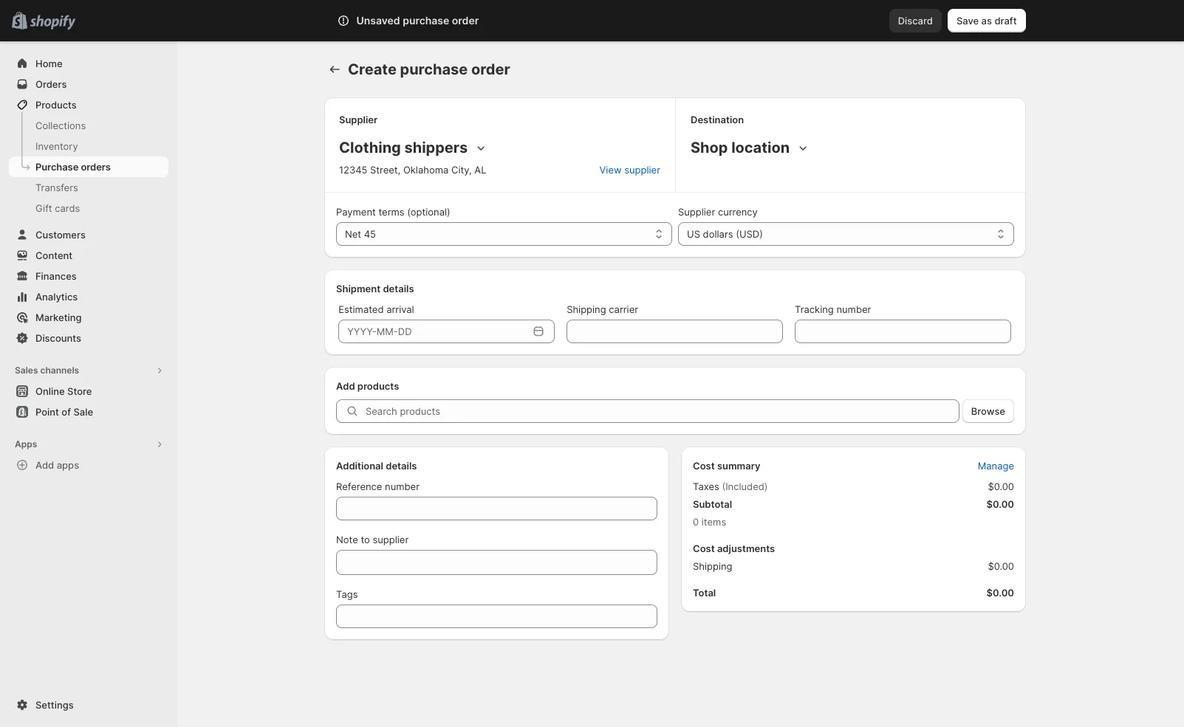 Task type: locate. For each thing, give the bounding box(es) containing it.
store
[[67, 386, 92, 397]]

cost for cost summary
[[693, 460, 715, 472]]

payment
[[336, 206, 376, 218]]

0 vertical spatial order
[[452, 14, 479, 27]]

tracking
[[795, 304, 834, 315]]

shop
[[691, 139, 728, 157]]

cost summary
[[693, 460, 761, 472]]

cost
[[693, 460, 715, 472], [693, 543, 715, 555]]

net
[[345, 228, 361, 240]]

products link
[[9, 95, 168, 115]]

shipping left carrier
[[567, 304, 606, 315]]

as
[[981, 15, 992, 27]]

save as draft button
[[948, 9, 1026, 33]]

supplier right view
[[624, 164, 660, 176]]

2 cost from the top
[[693, 543, 715, 555]]

view supplier button
[[591, 160, 669, 180]]

0 horizontal spatial supplier
[[339, 114, 378, 126]]

number down additional details
[[385, 481, 420, 493]]

supplier
[[339, 114, 378, 126], [678, 206, 715, 218]]

search button
[[372, 9, 801, 33]]

order for unsaved purchase order
[[452, 14, 479, 27]]

browse
[[971, 406, 1005, 417]]

cost up taxes
[[693, 460, 715, 472]]

clothing shippers button
[[336, 136, 491, 160]]

point of sale
[[35, 406, 93, 418]]

1 horizontal spatial supplier
[[678, 206, 715, 218]]

add left products
[[336, 380, 355, 392]]

1 horizontal spatial supplier
[[624, 164, 660, 176]]

products
[[35, 99, 77, 111]]

1 cost from the top
[[693, 460, 715, 472]]

us dollars (usd)
[[687, 228, 763, 240]]

0 vertical spatial purchase
[[403, 14, 449, 27]]

save as draft
[[957, 15, 1017, 27]]

$0.00 for total
[[987, 587, 1014, 599]]

order
[[452, 14, 479, 27], [471, 61, 510, 78]]

0 vertical spatial add
[[336, 380, 355, 392]]

0 horizontal spatial shipping
[[567, 304, 606, 315]]

supplier up "us"
[[678, 206, 715, 218]]

1 vertical spatial add
[[35, 459, 54, 471]]

1 vertical spatial purchase
[[400, 61, 468, 78]]

0 vertical spatial supplier
[[339, 114, 378, 126]]

purchase orders link
[[9, 157, 168, 177]]

details up arrival
[[383, 283, 414, 295]]

dollars
[[703, 228, 733, 240]]

purchase right unsaved
[[403, 14, 449, 27]]

details for shipment details
[[383, 283, 414, 295]]

al
[[475, 164, 486, 176]]

0 vertical spatial cost
[[693, 460, 715, 472]]

products
[[357, 380, 399, 392]]

shipping for shipping carrier
[[567, 304, 606, 315]]

Tracking number text field
[[795, 320, 1011, 344]]

finances link
[[9, 266, 168, 287]]

clothing
[[339, 139, 401, 157]]

gift cards link
[[9, 198, 168, 219]]

analytics link
[[9, 287, 168, 307]]

add for add products
[[336, 380, 355, 392]]

note
[[336, 534, 358, 546]]

0 vertical spatial details
[[383, 283, 414, 295]]

add products
[[336, 380, 399, 392]]

save
[[957, 15, 979, 27]]

1 vertical spatial number
[[385, 481, 420, 493]]

sale
[[73, 406, 93, 418]]

currency
[[718, 206, 758, 218]]

(usd)
[[736, 228, 763, 240]]

point of sale link
[[9, 402, 168, 423]]

0 vertical spatial shipping
[[567, 304, 606, 315]]

Shipping carrier text field
[[567, 320, 783, 344]]

supplier
[[624, 164, 660, 176], [373, 534, 409, 546]]

0 vertical spatial supplier
[[624, 164, 660, 176]]

purchase orders
[[35, 161, 111, 173]]

0 horizontal spatial add
[[35, 459, 54, 471]]

45
[[364, 228, 376, 240]]

1 vertical spatial order
[[471, 61, 510, 78]]

$0.00 for shipping
[[988, 561, 1014, 573]]

customers
[[35, 229, 86, 241]]

1 vertical spatial shipping
[[693, 561, 732, 573]]

cost down 0 items
[[693, 543, 715, 555]]

add
[[336, 380, 355, 392], [35, 459, 54, 471]]

(optional)
[[407, 206, 450, 218]]

online store link
[[9, 381, 168, 402]]

orders link
[[9, 74, 168, 95]]

discard
[[898, 15, 933, 27]]

1 vertical spatial supplier
[[373, 534, 409, 546]]

number
[[837, 304, 871, 315], [385, 481, 420, 493]]

discounts
[[35, 332, 81, 344]]

add left apps
[[35, 459, 54, 471]]

transfers
[[35, 182, 78, 194]]

$0.00
[[988, 481, 1014, 493], [987, 499, 1014, 510], [988, 561, 1014, 573], [987, 587, 1014, 599]]

street,
[[370, 164, 401, 176]]

0 horizontal spatial number
[[385, 481, 420, 493]]

1 horizontal spatial number
[[837, 304, 871, 315]]

content
[[35, 250, 73, 262]]

cards
[[55, 202, 80, 214]]

Estimated arrival text field
[[338, 320, 528, 344]]

1 horizontal spatial shipping
[[693, 561, 732, 573]]

Note to supplier text field
[[336, 550, 657, 575]]

number right 'tracking'
[[837, 304, 871, 315]]

$0.00 for subtotal
[[987, 499, 1014, 510]]

Search products text field
[[366, 400, 959, 423]]

oklahoma
[[403, 164, 449, 176]]

unsaved
[[356, 14, 400, 27]]

shippers
[[404, 139, 468, 157]]

online
[[35, 386, 65, 397]]

purchase down unsaved purchase order
[[400, 61, 468, 78]]

search
[[397, 15, 428, 27]]

estimated arrival
[[338, 304, 414, 315]]

1 horizontal spatial add
[[336, 380, 355, 392]]

finances
[[35, 270, 77, 282]]

shop location button
[[688, 136, 813, 160]]

add apps button
[[9, 455, 168, 476]]

supplier right to
[[373, 534, 409, 546]]

0 horizontal spatial supplier
[[373, 534, 409, 546]]

supplier up the clothing
[[339, 114, 378, 126]]

1 vertical spatial details
[[386, 460, 417, 472]]

0 vertical spatial number
[[837, 304, 871, 315]]

shipping down cost adjustments in the bottom of the page
[[693, 561, 732, 573]]

discounts link
[[9, 328, 168, 349]]

inventory link
[[9, 136, 168, 157]]

number for tracking number
[[837, 304, 871, 315]]

Tags text field
[[336, 605, 657, 629]]

apps
[[57, 459, 79, 471]]

details up reference number on the left bottom of page
[[386, 460, 417, 472]]

1 vertical spatial cost
[[693, 543, 715, 555]]

manage
[[978, 460, 1014, 472]]

1 vertical spatial supplier
[[678, 206, 715, 218]]

shipping for shipping
[[693, 561, 732, 573]]

collections link
[[9, 115, 168, 136]]

add inside add apps button
[[35, 459, 54, 471]]



Task type: describe. For each thing, give the bounding box(es) containing it.
inventory
[[35, 140, 78, 152]]

order for create purchase order
[[471, 61, 510, 78]]

Reference number text field
[[336, 497, 657, 521]]

payment terms (optional)
[[336, 206, 450, 218]]

adjustments
[[717, 543, 775, 555]]

carrier
[[609, 304, 638, 315]]

sales channels button
[[9, 360, 168, 381]]

clothing shippers
[[339, 139, 468, 157]]

us
[[687, 228, 700, 240]]

collections
[[35, 120, 86, 131]]

point
[[35, 406, 59, 418]]

shipment
[[336, 283, 381, 295]]

orders
[[35, 78, 67, 90]]

arrival
[[386, 304, 414, 315]]

shop location
[[691, 139, 790, 157]]

city,
[[451, 164, 472, 176]]

point of sale button
[[0, 402, 177, 423]]

marketing
[[35, 312, 82, 324]]

cost for cost adjustments
[[693, 543, 715, 555]]

add for add apps
[[35, 459, 54, 471]]

note to supplier
[[336, 534, 409, 546]]

settings
[[35, 700, 74, 711]]

destination
[[691, 114, 744, 126]]

purchase
[[35, 161, 79, 173]]

gift cards
[[35, 202, 80, 214]]

apps
[[15, 439, 37, 450]]

content link
[[9, 245, 168, 266]]

total
[[693, 587, 716, 599]]

shipment details
[[336, 283, 414, 295]]

home
[[35, 58, 63, 69]]

supplier inside dropdown button
[[624, 164, 660, 176]]

add apps
[[35, 459, 79, 471]]

tracking number
[[795, 304, 871, 315]]

subtotal
[[693, 499, 732, 510]]

online store
[[35, 386, 92, 397]]

sales
[[15, 365, 38, 376]]

reference number
[[336, 481, 420, 493]]

0
[[693, 516, 699, 528]]

browse button
[[962, 400, 1014, 423]]

number for reference number
[[385, 481, 420, 493]]

transfers link
[[9, 177, 168, 198]]

unsaved purchase order
[[356, 14, 479, 27]]

view
[[600, 164, 622, 176]]

orders
[[81, 161, 111, 173]]

taxes (included)
[[693, 481, 768, 493]]

taxes
[[693, 481, 719, 493]]

to
[[361, 534, 370, 546]]

draft
[[995, 15, 1017, 27]]

supplier for supplier
[[339, 114, 378, 126]]

manage button
[[969, 456, 1023, 476]]

cost adjustments
[[693, 543, 775, 555]]

create purchase order
[[348, 61, 510, 78]]

discard link
[[889, 9, 942, 33]]

details for additional details
[[386, 460, 417, 472]]

purchase for create
[[400, 61, 468, 78]]

terms
[[379, 206, 405, 218]]

tags
[[336, 589, 358, 601]]

marketing link
[[9, 307, 168, 328]]

purchase for unsaved
[[403, 14, 449, 27]]

0 items
[[693, 516, 726, 528]]

(included)
[[722, 481, 768, 493]]

summary
[[717, 460, 761, 472]]

gift
[[35, 202, 52, 214]]

shopify image
[[30, 15, 76, 30]]

12345
[[339, 164, 367, 176]]

location
[[731, 139, 790, 157]]

home link
[[9, 53, 168, 74]]

reference
[[336, 481, 382, 493]]

view supplier
[[600, 164, 660, 176]]

settings link
[[9, 695, 168, 716]]

supplier for supplier currency
[[678, 206, 715, 218]]

12345 street, oklahoma city, al
[[339, 164, 486, 176]]

net 45
[[345, 228, 376, 240]]

estimated
[[338, 304, 384, 315]]

supplier currency
[[678, 206, 758, 218]]

items
[[702, 516, 726, 528]]

additional details
[[336, 460, 417, 472]]

customers link
[[9, 225, 168, 245]]



Task type: vqa. For each thing, say whether or not it's contained in the screenshot.
details
yes



